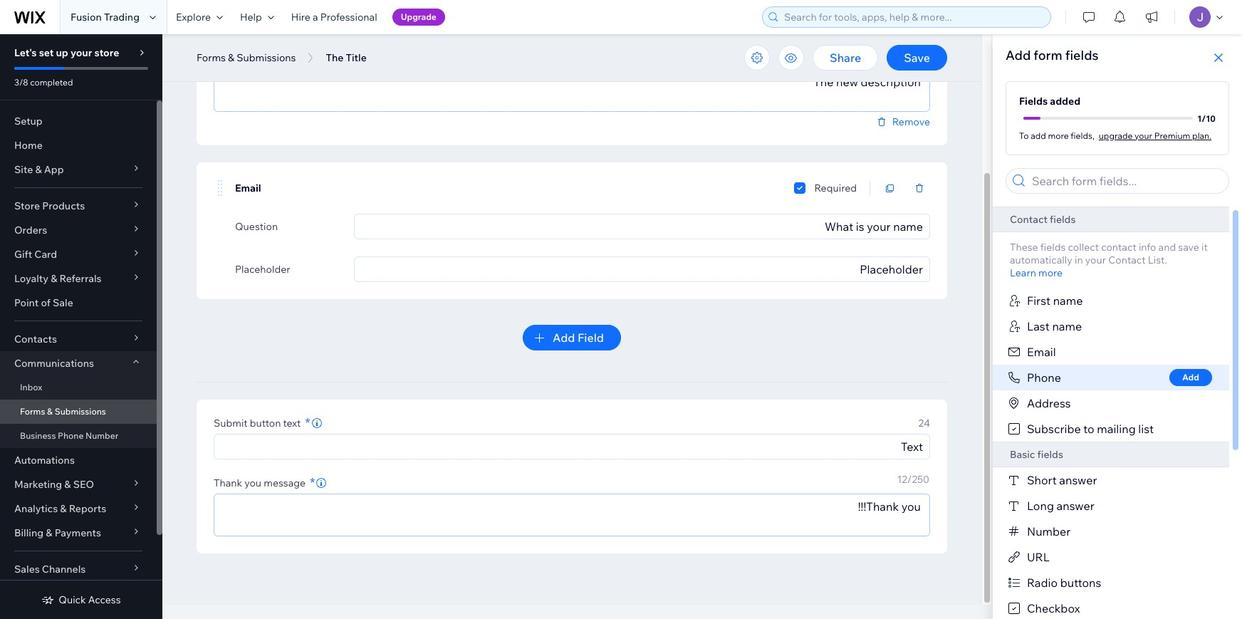 Task type: vqa. For each thing, say whether or not it's contained in the screenshot.
10 on the right of the page
yes



Task type: describe. For each thing, give the bounding box(es) containing it.
submit button text *
[[214, 415, 310, 431]]

app
[[44, 163, 64, 176]]

access
[[88, 594, 121, 606]]

forms for forms & submissions button
[[197, 51, 226, 64]]

info
[[1139, 241, 1157, 254]]

hire a professional
[[291, 11, 377, 24]]

products
[[42, 200, 85, 212]]

hire a professional link
[[283, 0, 386, 34]]

to
[[1084, 422, 1095, 436]]

last name
[[1028, 319, 1083, 334]]

Search for tools, apps, help & more... field
[[780, 7, 1047, 27]]

save
[[1179, 241, 1200, 254]]

marketing
[[14, 478, 62, 491]]

3/8
[[14, 77, 28, 88]]

remove
[[893, 115, 931, 128]]

premium
[[1155, 130, 1191, 141]]

buttons
[[1061, 576, 1102, 590]]

0 vertical spatial more
[[1049, 130, 1069, 141]]

address
[[1028, 396, 1072, 410]]

the
[[326, 51, 344, 64]]

& for marketing & seo popup button
[[64, 478, 71, 491]]

sale
[[53, 296, 73, 309]]

of
[[41, 296, 51, 309]]

fields for these
[[1041, 241, 1066, 254]]

phone inside "sidebar" element
[[58, 430, 84, 441]]

add for add form fields
[[1006, 47, 1031, 63]]

title
[[346, 51, 367, 64]]

it
[[1202, 241, 1208, 254]]

12 / 250
[[898, 473, 930, 486]]

hire
[[291, 11, 311, 24]]

store products button
[[0, 194, 157, 218]]

loyalty & referrals button
[[0, 267, 157, 291]]

form
[[214, 52, 238, 65]]

help button
[[232, 0, 283, 34]]

loyalty
[[14, 272, 48, 285]]

checkbox
[[1028, 601, 1081, 616]]

19 / 1000
[[891, 48, 930, 61]]

your inside "sidebar" element
[[71, 46, 92, 59]]

the title
[[326, 51, 367, 64]]

1000
[[906, 48, 930, 61]]

communications button
[[0, 351, 157, 376]]

/ for 19
[[901, 48, 906, 61]]

a
[[313, 11, 318, 24]]

contact
[[1102, 241, 1137, 254]]

to
[[1020, 130, 1029, 141]]

added
[[1051, 95, 1081, 108]]

gift card button
[[0, 242, 157, 267]]

short
[[1028, 473, 1057, 487]]

0 vertical spatial contact
[[1011, 213, 1048, 226]]

site & app button
[[0, 157, 157, 182]]

fields for basic
[[1038, 448, 1064, 461]]

your inside these fields collect contact info and save it automatically in your contact list. learn more
[[1086, 254, 1107, 267]]

payments
[[55, 527, 101, 539]]

share button
[[813, 45, 879, 71]]

10
[[1207, 113, 1216, 124]]

setup
[[14, 115, 43, 128]]

subscribe
[[1028, 422, 1082, 436]]

answer for long answer
[[1057, 499, 1095, 513]]

forms for the forms & submissions link
[[20, 406, 45, 417]]

0 vertical spatial phone
[[1028, 371, 1062, 385]]

& for analytics & reports dropdown button
[[60, 502, 67, 515]]

in
[[1075, 254, 1084, 267]]

completed
[[30, 77, 73, 88]]

placeholder
[[235, 263, 290, 276]]

gift
[[14, 248, 32, 261]]

channels
[[42, 563, 86, 576]]

inbox link
[[0, 376, 157, 400]]

let's
[[14, 46, 37, 59]]

referrals
[[60, 272, 102, 285]]

forms & submissions for forms & submissions button
[[197, 51, 296, 64]]

250
[[912, 473, 930, 486]]

first
[[1028, 294, 1051, 308]]

automations
[[14, 454, 75, 467]]

trading
[[104, 11, 140, 24]]

e.g., Thanks for submitting! text field
[[215, 495, 930, 536]]

store products
[[14, 200, 85, 212]]

& for billing & payments dropdown button
[[46, 527, 52, 539]]

save button
[[887, 45, 948, 71]]

thank you message *
[[214, 475, 315, 491]]

point of sale
[[14, 296, 73, 309]]

upgrade your premium plan. button
[[1099, 129, 1212, 142]]

thank
[[214, 477, 242, 490]]

set
[[39, 46, 54, 59]]

answer for short answer
[[1060, 473, 1098, 487]]

and
[[1159, 241, 1177, 254]]

1 vertical spatial your
[[1135, 130, 1153, 141]]

/ for 12
[[908, 473, 912, 486]]

add for add field
[[553, 331, 575, 345]]

more inside these fields collect contact info and save it automatically in your contact list. learn more
[[1039, 267, 1063, 279]]

name for last name
[[1053, 319, 1083, 334]]

sidebar element
[[0, 34, 162, 619]]

name for first name
[[1054, 294, 1084, 308]]

upgrade
[[1099, 130, 1133, 141]]

message
[[264, 477, 306, 490]]

1 vertical spatial number
[[1028, 524, 1071, 539]]

home link
[[0, 133, 157, 157]]

e.g., Submit field
[[219, 435, 926, 459]]



Task type: locate. For each thing, give the bounding box(es) containing it.
fields down subscribe
[[1038, 448, 1064, 461]]

0 horizontal spatial /
[[901, 48, 906, 61]]

2 vertical spatial your
[[1086, 254, 1107, 267]]

& inside dropdown button
[[60, 502, 67, 515]]

0 horizontal spatial your
[[71, 46, 92, 59]]

more right learn at right
[[1039, 267, 1063, 279]]

question
[[235, 220, 278, 233]]

& for forms & submissions button
[[228, 51, 235, 64]]

0 horizontal spatial add
[[553, 331, 575, 345]]

your right the upgrade
[[1135, 130, 1153, 141]]

2 horizontal spatial add
[[1183, 372, 1200, 383]]

remove button
[[876, 115, 931, 128]]

1 horizontal spatial phone
[[1028, 371, 1062, 385]]

1 vertical spatial *
[[310, 475, 315, 491]]

1 horizontal spatial your
[[1086, 254, 1107, 267]]

add form fields
[[1006, 47, 1099, 63]]

let's set up your store
[[14, 46, 119, 59]]

reports
[[69, 502, 106, 515]]

home
[[14, 139, 43, 152]]

more right add
[[1049, 130, 1069, 141]]

forms & submissions up business phone number
[[20, 406, 106, 417]]

forms down inbox
[[20, 406, 45, 417]]

1 vertical spatial add
[[553, 331, 575, 345]]

forms & submissions inside button
[[197, 51, 296, 64]]

answer down short answer
[[1057, 499, 1095, 513]]

0 vertical spatial answer
[[1060, 473, 1098, 487]]

business phone number
[[20, 430, 118, 441]]

contact fields
[[1011, 213, 1076, 226]]

add field
[[553, 331, 604, 345]]

contacts
[[14, 333, 57, 346]]

submissions down inbox link
[[55, 406, 106, 417]]

1 horizontal spatial forms
[[197, 51, 226, 64]]

sales
[[14, 563, 40, 576]]

number down the forms & submissions link
[[86, 430, 118, 441]]

quick access
[[59, 594, 121, 606]]

forms & submissions down help
[[197, 51, 296, 64]]

& inside button
[[228, 51, 235, 64]]

& up business
[[47, 406, 53, 417]]

0 horizontal spatial forms
[[20, 406, 45, 417]]

0 vertical spatial your
[[71, 46, 92, 59]]

& inside dropdown button
[[46, 527, 52, 539]]

1 vertical spatial answer
[[1057, 499, 1095, 513]]

seo
[[73, 478, 94, 491]]

* for thank you message *
[[310, 475, 315, 491]]

field
[[578, 331, 604, 345]]

1 horizontal spatial submissions
[[237, 51, 296, 64]]

submissions for the forms & submissions link
[[55, 406, 106, 417]]

phone down the forms & submissions link
[[58, 430, 84, 441]]

automatically
[[1011, 254, 1073, 267]]

to add more fields, upgrade your premium plan.
[[1020, 130, 1212, 141]]

store
[[14, 200, 40, 212]]

0 horizontal spatial phone
[[58, 430, 84, 441]]

analytics
[[14, 502, 58, 515]]

sales channels button
[[0, 557, 157, 582]]

& left description
[[228, 51, 235, 64]]

& left reports
[[60, 502, 67, 515]]

& inside "popup button"
[[51, 272, 57, 285]]

/ for 1
[[1202, 113, 1207, 124]]

orders button
[[0, 218, 157, 242]]

point
[[14, 296, 39, 309]]

& right loyalty
[[51, 272, 57, 285]]

1 horizontal spatial number
[[1028, 524, 1071, 539]]

contact left list.
[[1109, 254, 1146, 267]]

your right in
[[1086, 254, 1107, 267]]

store
[[94, 46, 119, 59]]

forms inside button
[[197, 51, 226, 64]]

0 vertical spatial email
[[235, 182, 261, 195]]

2 horizontal spatial your
[[1135, 130, 1153, 141]]

card
[[34, 248, 57, 261]]

these fields collect contact info and save it automatically in your contact list. learn more
[[1011, 241, 1208, 279]]

billing
[[14, 527, 44, 539]]

your right up
[[71, 46, 92, 59]]

2 vertical spatial /
[[908, 473, 912, 486]]

fusion trading
[[71, 11, 140, 24]]

& for the forms & submissions link
[[47, 406, 53, 417]]

marketing & seo
[[14, 478, 94, 491]]

contacts button
[[0, 327, 157, 351]]

& left seo
[[64, 478, 71, 491]]

& for loyalty & referrals "popup button"
[[51, 272, 57, 285]]

fields left in
[[1041, 241, 1066, 254]]

fields for contact
[[1050, 213, 1076, 226]]

forms & submissions for the forms & submissions link
[[20, 406, 106, 417]]

fields inside these fields collect contact info and save it automatically in your contact list. learn more
[[1041, 241, 1066, 254]]

quick
[[59, 594, 86, 606]]

number down long
[[1028, 524, 1071, 539]]

orders
[[14, 224, 47, 237]]

0 vertical spatial forms
[[197, 51, 226, 64]]

email up question
[[235, 182, 261, 195]]

add
[[1031, 130, 1047, 141]]

upgrade
[[401, 11, 437, 22]]

0 vertical spatial *
[[305, 415, 310, 431]]

1 vertical spatial more
[[1039, 267, 1063, 279]]

submit
[[214, 417, 248, 430]]

1 vertical spatial contact
[[1109, 254, 1146, 267]]

fields
[[1066, 47, 1099, 63], [1050, 213, 1076, 226], [1041, 241, 1066, 254], [1038, 448, 1064, 461]]

& right site
[[35, 163, 42, 176]]

0 horizontal spatial number
[[86, 430, 118, 441]]

1 vertical spatial submissions
[[55, 406, 106, 417]]

2 horizontal spatial /
[[1202, 113, 1207, 124]]

answer
[[1060, 473, 1098, 487], [1057, 499, 1095, 513]]

you
[[245, 477, 262, 490]]

forms & submissions
[[197, 51, 296, 64], [20, 406, 106, 417]]

24
[[919, 417, 931, 430]]

name up last name
[[1054, 294, 1084, 308]]

mailing
[[1098, 422, 1136, 436]]

contact inside these fields collect contact info and save it automatically in your contact list. learn more
[[1109, 254, 1146, 267]]

number inside "sidebar" element
[[86, 430, 118, 441]]

fields added
[[1020, 95, 1081, 108]]

1 horizontal spatial email
[[1028, 345, 1057, 359]]

1 vertical spatial name
[[1053, 319, 1083, 334]]

forms & submissions button
[[190, 47, 303, 68]]

site
[[14, 163, 33, 176]]

1 horizontal spatial add
[[1006, 47, 1031, 63]]

description
[[240, 52, 293, 65]]

radio
[[1028, 576, 1058, 590]]

required
[[815, 182, 857, 195]]

add field button
[[523, 325, 621, 351]]

0 horizontal spatial forms & submissions
[[20, 406, 106, 417]]

0 vertical spatial forms & submissions
[[197, 51, 296, 64]]

submissions inside button
[[237, 51, 296, 64]]

&
[[228, 51, 235, 64], [35, 163, 42, 176], [51, 272, 57, 285], [47, 406, 53, 417], [64, 478, 71, 491], [60, 502, 67, 515], [46, 527, 52, 539]]

up
[[56, 46, 68, 59]]

forms
[[197, 51, 226, 64], [20, 406, 45, 417]]

short answer
[[1028, 473, 1098, 487]]

& for site & app popup button on the top of page
[[35, 163, 42, 176]]

submissions inside "sidebar" element
[[55, 406, 106, 417]]

more
[[1049, 130, 1069, 141], [1039, 267, 1063, 279]]

1 vertical spatial forms & submissions
[[20, 406, 106, 417]]

0 horizontal spatial submissions
[[55, 406, 106, 417]]

1 horizontal spatial /
[[908, 473, 912, 486]]

forms down explore
[[197, 51, 226, 64]]

plan.
[[1193, 130, 1212, 141]]

forms & submissions inside "sidebar" element
[[20, 406, 106, 417]]

3/8 completed
[[14, 77, 73, 88]]

1 vertical spatial /
[[1202, 113, 1207, 124]]

fields
[[1020, 95, 1048, 108]]

Add a short description... text field
[[215, 70, 930, 111]]

business phone number link
[[0, 424, 157, 448]]

1 / 10
[[1198, 113, 1216, 124]]

0 vertical spatial /
[[901, 48, 906, 61]]

1 horizontal spatial contact
[[1109, 254, 1146, 267]]

0 vertical spatial add
[[1006, 47, 1031, 63]]

None checkbox
[[795, 180, 806, 197]]

fields right form
[[1066, 47, 1099, 63]]

1 vertical spatial phone
[[58, 430, 84, 441]]

fields,
[[1071, 130, 1095, 141]]

share
[[830, 51, 862, 65]]

0 horizontal spatial email
[[235, 182, 261, 195]]

basic
[[1011, 448, 1036, 461]]

0 horizontal spatial contact
[[1011, 213, 1048, 226]]

contact up the these
[[1011, 213, 1048, 226]]

phone up address
[[1028, 371, 1062, 385]]

submissions down help button
[[237, 51, 296, 64]]

learn
[[1011, 267, 1037, 279]]

1 vertical spatial forms
[[20, 406, 45, 417]]

answer up long answer at bottom
[[1060, 473, 1098, 487]]

Search form fields... field
[[1028, 169, 1225, 193]]

Type your question here... field
[[359, 215, 926, 239]]

name down first name
[[1053, 319, 1083, 334]]

fields up the collect in the top of the page
[[1050, 213, 1076, 226]]

0 vertical spatial number
[[86, 430, 118, 441]]

0 vertical spatial name
[[1054, 294, 1084, 308]]

analytics & reports button
[[0, 497, 157, 521]]

inbox
[[20, 382, 42, 393]]

upgrade button
[[392, 9, 445, 26]]

name
[[1054, 294, 1084, 308], [1053, 319, 1083, 334]]

first name
[[1028, 294, 1084, 308]]

collect
[[1069, 241, 1100, 254]]

email down last
[[1028, 345, 1057, 359]]

Add placeholder text… field
[[359, 257, 926, 281]]

last
[[1028, 319, 1050, 334]]

1 horizontal spatial forms & submissions
[[197, 51, 296, 64]]

add button
[[1170, 369, 1213, 386]]

1 vertical spatial email
[[1028, 345, 1057, 359]]

explore
[[176, 11, 211, 24]]

& right billing
[[46, 527, 52, 539]]

0 vertical spatial submissions
[[237, 51, 296, 64]]

your
[[71, 46, 92, 59], [1135, 130, 1153, 141], [1086, 254, 1107, 267]]

* for submit button text *
[[305, 415, 310, 431]]

* right "message"
[[310, 475, 315, 491]]

submissions for forms & submissions button
[[237, 51, 296, 64]]

forms inside "sidebar" element
[[20, 406, 45, 417]]

2 vertical spatial add
[[1183, 372, 1200, 383]]

* right text
[[305, 415, 310, 431]]

form description
[[214, 52, 293, 65]]

list.
[[1149, 254, 1168, 267]]



